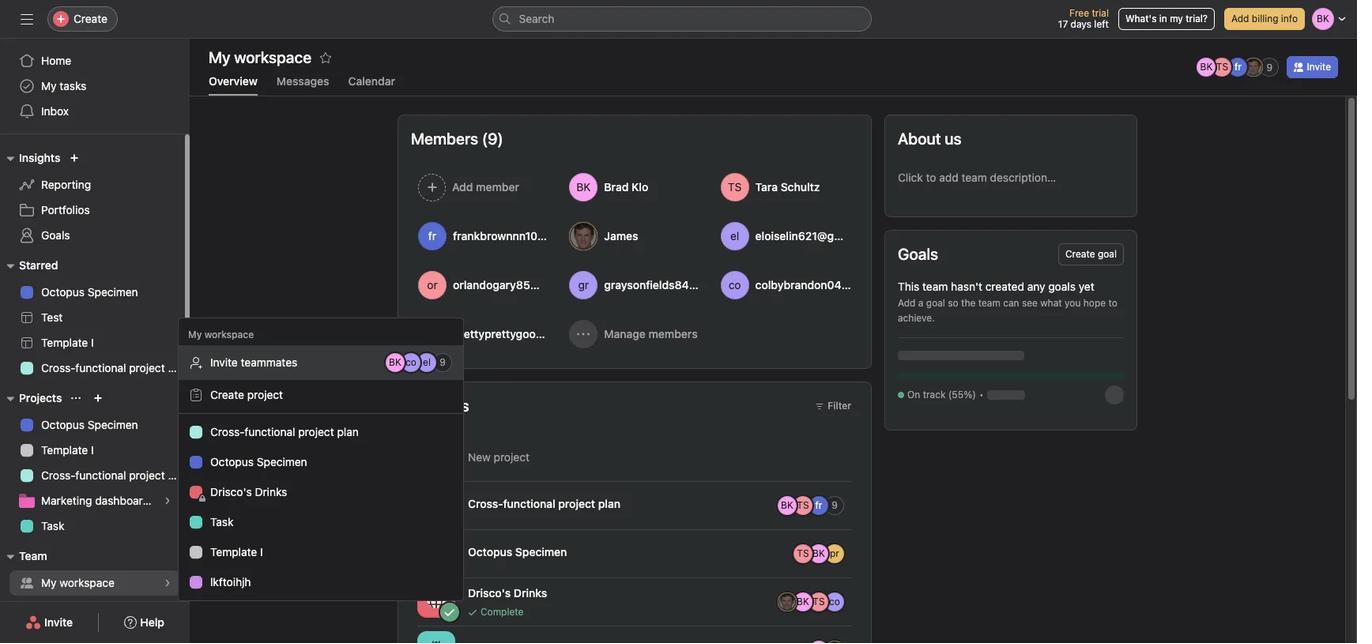 Task type: vqa. For each thing, say whether or not it's contained in the screenshot.
the add billing info button
yes



Task type: describe. For each thing, give the bounding box(es) containing it.
manage members
[[604, 327, 698, 341]]

marketing dashboards link
[[9, 489, 180, 514]]

template i inside starred element
[[41, 336, 94, 349]]

cross-functional project plan inside projects element
[[41, 469, 190, 482]]

octopus specimen down create project
[[210, 455, 307, 469]]

prettyprettygood77@gmail.com
[[453, 327, 619, 341]]

octopus specimen link for test
[[9, 280, 180, 305]]

cross-functional project plan link inside projects element
[[9, 463, 190, 489]]

create project
[[210, 388, 283, 402]]

james button
[[562, 215, 707, 258]]

functional inside starred element
[[75, 361, 126, 375]]

colbybrandon04@gmail.com button
[[714, 264, 906, 307]]

template for 'template i' link in the starred element
[[41, 336, 88, 349]]

functional down create project
[[245, 425, 295, 439]]

tara schultz button
[[714, 166, 859, 209]]

project inside starred element
[[129, 361, 165, 375]]

add billing info
[[1232, 13, 1298, 25]]

new project
[[468, 451, 530, 464]]

graysonfields84@gmail.com button
[[562, 264, 753, 307]]

bug image
[[427, 641, 446, 644]]

colbybrandon04@gmail.com
[[755, 278, 906, 292]]

bk inside invite teammates "menu item"
[[389, 357, 402, 368]]

the
[[961, 297, 976, 309]]

2 vertical spatial template i
[[210, 545, 263, 559]]

add to starred image
[[319, 51, 332, 64]]

marketing dashboards
[[41, 494, 155, 508]]

add billing info button
[[1225, 8, 1305, 30]]

template for the middle 'template i' link
[[41, 444, 88, 457]]

1 horizontal spatial team
[[978, 297, 1001, 309]]

functional inside projects element
[[75, 469, 126, 482]]

0 horizontal spatial drisco's
[[210, 485, 252, 499]]

what's in my trial?
[[1126, 13, 1208, 25]]

projects element
[[0, 384, 190, 542]]

a
[[919, 297, 924, 309]]

complete
[[481, 606, 524, 618]]

help button
[[114, 609, 175, 637]]

1 vertical spatial co
[[829, 596, 840, 608]]

octopus specimen link for template i
[[9, 413, 180, 438]]

insights button
[[0, 149, 60, 168]]

new
[[468, 451, 491, 464]]

filter button
[[808, 395, 859, 417]]

test link
[[9, 305, 180, 330]]

create button
[[47, 6, 118, 32]]

so
[[948, 297, 959, 309]]

specimen inside starred element
[[88, 285, 138, 299]]

what
[[1041, 297, 1062, 309]]

new image
[[70, 153, 79, 163]]

graysonfields84@gmail.com
[[604, 278, 753, 292]]

octopus specimen up complete
[[468, 545, 567, 559]]

overview
[[209, 74, 258, 88]]

calendar link
[[348, 74, 395, 96]]

2 vertical spatial octopus specimen link
[[179, 447, 463, 477]]

help
[[140, 616, 164, 629]]

in
[[1160, 13, 1167, 25]]

achieve.
[[898, 312, 935, 324]]

specimen up drisco's drinks link
[[257, 455, 307, 469]]

filter
[[828, 400, 851, 412]]

days
[[1071, 18, 1092, 30]]

el
[[423, 357, 431, 368]]

octopus down create project
[[210, 455, 254, 469]]

1 horizontal spatial fr
[[1235, 61, 1242, 73]]

goals link
[[9, 223, 180, 248]]

brad klo button
[[562, 166, 707, 209]]

•
[[979, 389, 984, 401]]

cross-functional project plan down create project
[[210, 425, 359, 439]]

9 for fr
[[832, 500, 838, 511]]

reporting
[[41, 178, 91, 191]]

goals
[[1049, 280, 1076, 293]]

0 horizontal spatial invite button
[[15, 609, 83, 637]]

goal inside this team hasn't created any goals yet add a goal so the team can see what you hope to achieve.
[[926, 297, 945, 309]]

create for create goal
[[1066, 248, 1095, 260]]

invite teammates
[[210, 356, 297, 369]]

search list box
[[492, 6, 872, 32]]

projects inside "dropdown button"
[[19, 391, 62, 405]]

insights
[[19, 151, 60, 164]]

overview link
[[209, 74, 258, 96]]

you
[[1065, 297, 1081, 309]]

0 vertical spatial workspace
[[204, 329, 254, 341]]

0 horizontal spatial fr
[[815, 499, 823, 511]]

on
[[908, 389, 920, 401]]

this team hasn't created any goals yet add a goal so the team can see what you hope to achieve.
[[898, 280, 1118, 324]]

1 vertical spatial ja
[[782, 596, 793, 608]]

dashboards
[[95, 494, 155, 508]]

template i inside projects element
[[41, 444, 94, 457]]

frankbrownnn104@gmail.com button
[[411, 215, 609, 258]]

info
[[1281, 13, 1298, 25]]

my workspace inside my workspace link
[[41, 576, 115, 590]]

inbox
[[41, 104, 69, 118]]

0 vertical spatial invite
[[1307, 61, 1331, 73]]

plan up drisco's drinks link
[[337, 425, 359, 439]]

2 vertical spatial template i link
[[179, 538, 463, 568]]

plan left the toggle project starred status icon
[[598, 497, 621, 510]]

portfolios link
[[9, 198, 180, 223]]

team button
[[0, 547, 47, 566]]

add member button
[[411, 166, 556, 209]]

cross-functional project plan link inside starred element
[[9, 356, 190, 381]]

new project or portfolio image
[[94, 394, 103, 403]]

17
[[1058, 18, 1068, 30]]

manage members button
[[562, 313, 707, 356]]

globe image
[[427, 589, 446, 608]]

cross- inside starred element
[[41, 361, 75, 375]]

search
[[519, 12, 555, 25]]

hasn't
[[951, 280, 983, 293]]

functional down new project
[[503, 497, 556, 510]]

messages
[[277, 74, 329, 88]]

hope
[[1084, 297, 1106, 309]]

frankbrownnn104@gmail.com
[[453, 229, 609, 243]]

1 vertical spatial my
[[188, 329, 202, 341]]

9 for el
[[440, 357, 446, 368]]

octopus up complete
[[468, 545, 513, 559]]

9 for ja
[[1267, 61, 1273, 73]]

on track (55%)
[[908, 389, 976, 401]]

brad klo
[[604, 180, 648, 194]]

invite teammates menu item
[[179, 345, 463, 380]]

1 vertical spatial cross-functional project plan link
[[179, 417, 463, 447]]

members (9)
[[411, 130, 503, 148]]

goal inside button
[[1098, 248, 1117, 260]]

marketing
[[41, 494, 92, 508]]

task link down marketing dashboards
[[9, 514, 180, 539]]

1 horizontal spatial goals
[[898, 245, 938, 263]]

projects button
[[0, 389, 62, 408]]

0 horizontal spatial invite
[[44, 616, 73, 629]]

create for create
[[74, 12, 107, 25]]

1 horizontal spatial my workspace
[[188, 329, 254, 341]]



Task type: locate. For each thing, give the bounding box(es) containing it.
pr
[[830, 547, 840, 559]]

task link up lkftoihjh link
[[179, 508, 463, 538]]

i inside starred element
[[91, 336, 94, 349]]

0 vertical spatial template i link
[[9, 330, 180, 356]]

cross-functional project plan link up drisco's drinks link
[[179, 417, 463, 447]]

1 vertical spatial template i link
[[9, 438, 180, 463]]

add left billing
[[1232, 13, 1249, 25]]

1 vertical spatial fr
[[815, 499, 823, 511]]

project down test link
[[129, 361, 165, 375]]

0 vertical spatial 9
[[1267, 61, 1273, 73]]

co inside invite teammates "menu item"
[[406, 357, 417, 368]]

create inside dropdown button
[[74, 12, 107, 25]]

free
[[1070, 7, 1089, 19]]

octopus up test
[[41, 285, 85, 299]]

see details, my workspace image
[[163, 579, 172, 588]]

template inside projects element
[[41, 444, 88, 457]]

i down test link
[[91, 336, 94, 349]]

template i up lkftoihjh
[[210, 545, 263, 559]]

template up marketing
[[41, 444, 88, 457]]

create down invite teammates
[[210, 388, 244, 402]]

workspace
[[204, 329, 254, 341], [60, 576, 115, 590]]

my
[[1170, 13, 1183, 25]]

1 vertical spatial octopus specimen link
[[9, 413, 180, 438]]

1 vertical spatial i
[[91, 444, 94, 457]]

0 vertical spatial goal
[[1098, 248, 1117, 260]]

lkftoihjh
[[210, 576, 251, 589]]

1 horizontal spatial projects
[[411, 397, 469, 415]]

0 horizontal spatial my workspace
[[41, 576, 115, 590]]

0 vertical spatial template
[[41, 336, 88, 349]]

1 horizontal spatial goal
[[1098, 248, 1117, 260]]

1 vertical spatial my workspace
[[41, 576, 115, 590]]

cross-functional project plan up the new project or portfolio image
[[41, 361, 190, 375]]

tara schultz
[[755, 180, 820, 194]]

specimen inside projects element
[[88, 418, 138, 432]]

starred element
[[0, 251, 190, 384]]

home link
[[9, 48, 180, 74]]

add inside add billing info button
[[1232, 13, 1249, 25]]

specimen up test link
[[88, 285, 138, 299]]

add inside this team hasn't created any goals yet add a goal so the team can see what you hope to achieve.
[[898, 297, 916, 309]]

specimen up complete
[[515, 545, 567, 559]]

9 inside invite teammates "menu item"
[[440, 357, 446, 368]]

cross- down create project
[[210, 425, 245, 439]]

invite inside "menu item"
[[210, 356, 238, 369]]

2 horizontal spatial 9
[[1267, 61, 1273, 73]]

insights element
[[0, 144, 190, 251]]

1 horizontal spatial drisco's
[[468, 586, 511, 600]]

9 up pr on the bottom right of the page
[[832, 500, 838, 511]]

cross-functional project plan inside starred element
[[41, 361, 190, 375]]

1 horizontal spatial workspace
[[204, 329, 254, 341]]

inbox link
[[9, 99, 180, 124]]

0 horizontal spatial goals
[[41, 228, 70, 242]]

can
[[1003, 297, 1019, 309]]

workspace up the "help" dropdown button
[[60, 576, 115, 590]]

team right the the
[[978, 297, 1001, 309]]

task down marketing
[[41, 519, 64, 533]]

0 horizontal spatial create
[[74, 12, 107, 25]]

project down teammates
[[247, 388, 283, 402]]

team
[[19, 549, 47, 563]]

1 vertical spatial invite button
[[15, 609, 83, 637]]

billing
[[1252, 13, 1279, 25]]

0 vertical spatial co
[[406, 357, 417, 368]]

0 vertical spatial my
[[41, 79, 57, 92]]

bk
[[1200, 61, 1213, 73], [389, 357, 402, 368], [781, 499, 794, 511], [813, 547, 825, 559], [797, 596, 809, 608]]

0 vertical spatial ja
[[1249, 61, 1259, 73]]

cross- inside projects element
[[41, 469, 75, 482]]

toggle project starred status image
[[627, 499, 636, 509]]

0 horizontal spatial workspace
[[60, 576, 115, 590]]

2 vertical spatial my
[[41, 576, 57, 590]]

create inside button
[[1066, 248, 1095, 260]]

my workspace
[[188, 329, 254, 341], [41, 576, 115, 590]]

eloiselin621@gmail.com button
[[714, 215, 881, 258]]

template i down test
[[41, 336, 94, 349]]

about us
[[898, 130, 962, 148]]

messages link
[[277, 74, 329, 96]]

invite button down info
[[1287, 56, 1338, 78]]

0 vertical spatial i
[[91, 336, 94, 349]]

invite
[[1307, 61, 1331, 73], [210, 356, 238, 369], [44, 616, 73, 629]]

1 vertical spatial create
[[1066, 248, 1095, 260]]

project
[[129, 361, 165, 375], [247, 388, 283, 402], [298, 425, 334, 439], [494, 451, 530, 464], [129, 469, 165, 482], [558, 497, 595, 510]]

2 horizontal spatial invite
[[1307, 61, 1331, 73]]

goals inside goals link
[[41, 228, 70, 242]]

create up home link
[[74, 12, 107, 25]]

goals
[[41, 228, 70, 242], [898, 245, 938, 263]]

template
[[41, 336, 88, 349], [41, 444, 88, 457], [210, 545, 257, 559]]

add left "a"
[[898, 297, 916, 309]]

1 horizontal spatial 9
[[832, 500, 838, 511]]

my workspace
[[209, 48, 312, 66]]

i
[[91, 336, 94, 349], [91, 444, 94, 457], [260, 545, 263, 559]]

2 vertical spatial invite
[[44, 616, 73, 629]]

0 horizontal spatial co
[[406, 357, 417, 368]]

functional up marketing dashboards
[[75, 469, 126, 482]]

what's in my trial? button
[[1119, 8, 1215, 30]]

0 horizontal spatial team
[[923, 280, 948, 293]]

cross- down new
[[468, 497, 503, 510]]

starred
[[19, 259, 58, 272]]

this
[[898, 280, 920, 293]]

my tasks link
[[9, 74, 180, 99]]

0 horizontal spatial task
[[41, 519, 64, 533]]

goals down the portfolios at the left of the page
[[41, 228, 70, 242]]

drisco's right see details, marketing dashboards 'image'
[[210, 485, 252, 499]]

james
[[604, 229, 638, 243]]

projects
[[19, 391, 62, 405], [411, 397, 469, 415]]

reporting link
[[9, 172, 180, 198]]

drisco's drinks link
[[179, 477, 463, 508]]

cross-functional project plan up dashboards on the bottom left
[[41, 469, 190, 482]]

0 vertical spatial drisco's drinks
[[210, 485, 287, 499]]

starred button
[[0, 256, 58, 275]]

any
[[1028, 280, 1046, 293]]

template up lkftoihjh
[[210, 545, 257, 559]]

my tasks
[[41, 79, 86, 92]]

1 vertical spatial goals
[[898, 245, 938, 263]]

2 vertical spatial i
[[260, 545, 263, 559]]

lkftoihjh link
[[179, 568, 463, 598]]

plan left invite teammates
[[168, 361, 190, 375]]

i up lkftoihjh link
[[260, 545, 263, 559]]

octopus specimen down the new project or portfolio image
[[41, 418, 138, 432]]

9 down add billing info button
[[1267, 61, 1273, 73]]

my workspace up invite teammates
[[188, 329, 254, 341]]

1 horizontal spatial invite button
[[1287, 56, 1338, 78]]

project up drisco's drinks link
[[298, 425, 334, 439]]

plan up see details, marketing dashboards 'image'
[[168, 469, 190, 482]]

1 horizontal spatial add
[[1232, 13, 1249, 25]]

0 horizontal spatial goal
[[926, 297, 945, 309]]

0 vertical spatial template i
[[41, 336, 94, 349]]

goal right "a"
[[926, 297, 945, 309]]

9 right el
[[440, 357, 446, 368]]

1 vertical spatial invite
[[210, 356, 238, 369]]

free trial 17 days left
[[1058, 7, 1109, 30]]

calendar
[[348, 74, 395, 88]]

my workspace link
[[9, 571, 180, 596]]

2 vertical spatial template
[[210, 545, 257, 559]]

cross-functional project plan link up the new project or portfolio image
[[9, 356, 190, 381]]

hide sidebar image
[[21, 13, 33, 25]]

orlandogary85@gmail.com
[[453, 278, 594, 292]]

0 horizontal spatial ja
[[782, 596, 793, 608]]

eloiselin621@gmail.com
[[755, 229, 881, 243]]

octopus inside starred element
[[41, 285, 85, 299]]

co left el
[[406, 357, 417, 368]]

portfolios
[[41, 203, 90, 217]]

create
[[74, 12, 107, 25], [1066, 248, 1095, 260], [210, 388, 244, 402]]

cross-functional project plan link
[[9, 356, 190, 381], [179, 417, 463, 447], [9, 463, 190, 489]]

specimen down the new project or portfolio image
[[88, 418, 138, 432]]

team
[[923, 280, 948, 293], [978, 297, 1001, 309]]

project left the toggle project starred status icon
[[558, 497, 595, 510]]

cross-functional project plan link up marketing dashboards
[[9, 463, 190, 489]]

invite button
[[1287, 56, 1338, 78], [15, 609, 83, 637]]

1 vertical spatial drisco's
[[468, 586, 511, 600]]

1 horizontal spatial drinks
[[514, 586, 547, 600]]

my inside "my tasks" link
[[41, 79, 57, 92]]

yet
[[1079, 280, 1095, 293]]

project right new
[[494, 451, 530, 464]]

template inside starred element
[[41, 336, 88, 349]]

see details, marketing dashboards image
[[163, 496, 172, 506]]

1 vertical spatial workspace
[[60, 576, 115, 590]]

project up see details, marketing dashboards 'image'
[[129, 469, 165, 482]]

drinks
[[255, 485, 287, 499], [514, 586, 547, 600]]

octopus inside projects element
[[41, 418, 85, 432]]

i up marketing dashboards
[[91, 444, 94, 457]]

my
[[41, 79, 57, 92], [188, 329, 202, 341], [41, 576, 57, 590]]

template i link inside starred element
[[9, 330, 180, 356]]

create goal
[[1066, 248, 1117, 260]]

2 vertical spatial cross-functional project plan link
[[9, 463, 190, 489]]

1 horizontal spatial drisco's drinks
[[468, 586, 547, 600]]

my workspace down team
[[41, 576, 115, 590]]

template i link down drisco's drinks link
[[179, 538, 463, 568]]

functional up the new project or portfolio image
[[75, 361, 126, 375]]

0 vertical spatial invite button
[[1287, 56, 1338, 78]]

cross- up the show options, current sort, top icon
[[41, 361, 75, 375]]

co down pr on the bottom right of the page
[[829, 596, 840, 608]]

plan inside projects element
[[168, 469, 190, 482]]

my inside my workspace link
[[41, 576, 57, 590]]

1 vertical spatial drisco's drinks
[[468, 586, 547, 600]]

1 horizontal spatial create
[[210, 388, 244, 402]]

2 vertical spatial 9
[[832, 500, 838, 511]]

1 horizontal spatial ja
[[1249, 61, 1259, 73]]

create for create project
[[210, 388, 244, 402]]

i inside projects element
[[91, 444, 94, 457]]

template down test
[[41, 336, 88, 349]]

octopus
[[41, 285, 85, 299], [41, 418, 85, 432], [210, 455, 254, 469], [468, 545, 513, 559]]

octopus down the show options, current sort, top icon
[[41, 418, 85, 432]]

task inside projects element
[[41, 519, 64, 533]]

global element
[[0, 39, 190, 134]]

created
[[986, 280, 1025, 293]]

0 vertical spatial fr
[[1235, 61, 1242, 73]]

team up "a"
[[923, 280, 948, 293]]

0 horizontal spatial projects
[[19, 391, 62, 405]]

orlandogary85@gmail.com button
[[411, 264, 594, 307]]

goal up to
[[1098, 248, 1117, 260]]

left
[[1094, 18, 1109, 30]]

teams element
[[0, 542, 190, 599]]

co
[[406, 357, 417, 368], [829, 596, 840, 608]]

create goal button
[[1059, 243, 1124, 266]]

0 vertical spatial drisco's
[[210, 485, 252, 499]]

what's
[[1126, 13, 1157, 25]]

create up yet
[[1066, 248, 1095, 260]]

0 vertical spatial my workspace
[[188, 329, 254, 341]]

drisco's
[[210, 485, 252, 499], [468, 586, 511, 600]]

goals up "this"
[[898, 245, 938, 263]]

0 vertical spatial add
[[1232, 13, 1249, 25]]

workspace inside teams element
[[60, 576, 115, 590]]

1 vertical spatial goal
[[926, 297, 945, 309]]

projects down el
[[411, 397, 469, 415]]

1 horizontal spatial invite
[[210, 356, 238, 369]]

workspace up invite teammates
[[204, 329, 254, 341]]

projects left the show options, current sort, top icon
[[19, 391, 62, 405]]

1 vertical spatial add
[[898, 297, 916, 309]]

my for my workspace link
[[41, 576, 57, 590]]

trial?
[[1186, 13, 1208, 25]]

0 horizontal spatial add
[[898, 297, 916, 309]]

show options, current sort, top image
[[71, 394, 81, 403]]

1 vertical spatial template i
[[41, 444, 94, 457]]

task up lkftoihjh
[[210, 515, 234, 529]]

0 horizontal spatial 9
[[440, 357, 446, 368]]

plan inside starred element
[[168, 361, 190, 375]]

0 vertical spatial goals
[[41, 228, 70, 242]]

cross-functional project plan
[[41, 361, 190, 375], [210, 425, 359, 439], [41, 469, 190, 482], [468, 497, 621, 510]]

1 vertical spatial team
[[978, 297, 1001, 309]]

template i up marketing
[[41, 444, 94, 457]]

plan
[[168, 361, 190, 375], [337, 425, 359, 439], [168, 469, 190, 482], [598, 497, 621, 510]]

drisco's drinks
[[210, 485, 287, 499], [468, 586, 547, 600]]

add member
[[452, 180, 519, 194]]

teammates
[[241, 356, 297, 369]]

0 horizontal spatial drinks
[[255, 485, 287, 499]]

0 vertical spatial cross-functional project plan link
[[9, 356, 190, 381]]

1 vertical spatial drinks
[[514, 586, 547, 600]]

template i link down test
[[9, 330, 180, 356]]

drisco's up complete
[[468, 586, 511, 600]]

trial
[[1092, 7, 1109, 19]]

cross-functional project plan down new project
[[468, 497, 621, 510]]

octopus specimen inside projects element
[[41, 418, 138, 432]]

0 vertical spatial octopus specimen link
[[9, 280, 180, 305]]

functional
[[75, 361, 126, 375], [245, 425, 295, 439], [75, 469, 126, 482], [503, 497, 556, 510]]

0 horizontal spatial drisco's drinks
[[210, 485, 287, 499]]

octopus specimen up test link
[[41, 285, 138, 299]]

cross- up marketing
[[41, 469, 75, 482]]

1 vertical spatial 9
[[440, 357, 446, 368]]

to
[[1109, 297, 1118, 309]]

0 vertical spatial create
[[74, 12, 107, 25]]

tasks
[[60, 79, 86, 92]]

fr
[[1235, 61, 1242, 73], [815, 499, 823, 511]]

1 vertical spatial template
[[41, 444, 88, 457]]

my for "my tasks" link
[[41, 79, 57, 92]]

0 vertical spatial drinks
[[255, 485, 287, 499]]

0 vertical spatial team
[[923, 280, 948, 293]]

2 vertical spatial create
[[210, 388, 244, 402]]

2 horizontal spatial create
[[1066, 248, 1095, 260]]

1 horizontal spatial co
[[829, 596, 840, 608]]

(55%)
[[948, 389, 976, 401]]

track
[[923, 389, 946, 401]]

1 horizontal spatial task
[[210, 515, 234, 529]]

octopus specimen inside starred element
[[41, 285, 138, 299]]

invite button down my workspace link
[[15, 609, 83, 637]]

task
[[210, 515, 234, 529], [41, 519, 64, 533]]

template i link up marketing dashboards
[[9, 438, 180, 463]]



